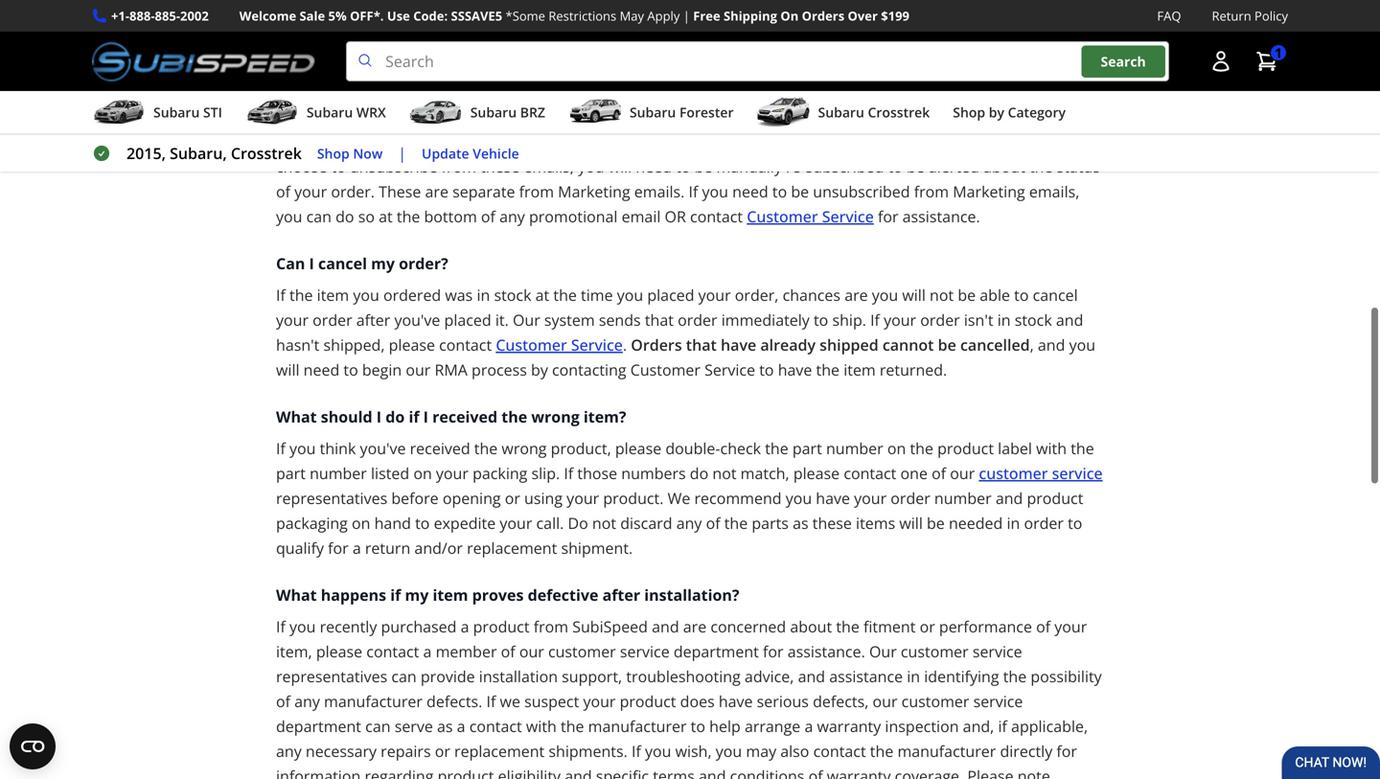 Task type: vqa. For each thing, say whether or not it's contained in the screenshot.
Other
no



Task type: locate. For each thing, give the bounding box(es) containing it.
update vehicle
[[422, 144, 519, 162]]

by right process
[[531, 360, 548, 380]]

0 vertical spatial by
[[989, 103, 1005, 121]]

information
[[993, 82, 1078, 102], [466, 107, 550, 127], [276, 766, 361, 780]]

product inside if you think you've received the wrong product, please double-check the part number on the product label with the part number listed on your packing slip. if those numbers do not match, please contact one of our
[[938, 438, 994, 459]]

0 vertical spatial customer
[[747, 206, 818, 227]]

1 horizontal spatial additionally,
[[941, 131, 1029, 152]]

page on our site. enter your information and see real-time tracking information regarding your order. additionally, you will receive e-mail notifications regarding your order. please make sure that these e-mails are not going to your spam inbox. additionally, if you choose to unsubscribe from these emails, you will need to be manually re-subscribed to be alerted about the status of your order. these are separate from marketing emails. if you need to be unsubscribed from marketing emails, you can do so at the bottom of any promotional email or contact
[[276, 82, 1101, 227]]

separate
[[453, 181, 515, 202]]

1 subaru from the left
[[153, 103, 200, 121]]

my left order?
[[371, 253, 395, 274]]

stock up ,
[[1015, 310, 1053, 330]]

to down "inbox."
[[888, 156, 903, 177]]

and inside the page on our site. enter your information and see real-time tracking information regarding your order. additionally, you will receive e-mail notifications regarding your order. please make sure that these e-mails are not going to your spam inbox. additionally, if you choose to unsubscribe from these emails, you will need to be manually re-subscribed to be alerted about the status of your order. these are separate from marketing emails. if you need to be unsubscribed from marketing emails, you can do so at the bottom of any promotional email or contact
[[276, 107, 303, 127]]

eligibility
[[498, 766, 561, 780]]

if inside if you recently purchased a product from subispeed and are concerned about the fitment or performance of your item, please contact a member of our customer service department for assistance. our customer service representatives can provide installation support, troubleshooting advice, and assistance in identifying the possibility of any manufacturer defects. if we suspect your product does have serious defects, our customer service department can serve as a contact with the manufacturer to help arrange a warranty inspection and, if applicable, any necessary repairs or replacement shipments. if you wish, you may also contact the manufacturer directly for information regarding product eligibility and specific terms and conditions of warranty coverage. please
[[999, 716, 1008, 737]]

1 vertical spatial my
[[371, 253, 395, 274]]

of right one
[[932, 463, 947, 484]]

subaru wrx
[[307, 103, 386, 121]]

0 horizontal spatial stock
[[494, 285, 532, 306]]

at right "so"
[[379, 206, 393, 227]]

1 vertical spatial shop
[[317, 144, 350, 162]]

a subaru forester thumbnail image image
[[569, 98, 622, 127]]

0 horizontal spatial as
[[437, 716, 453, 737]]

product
[[938, 438, 994, 459], [1027, 488, 1084, 509], [473, 617, 530, 637], [620, 691, 676, 712], [438, 766, 494, 780]]

5%
[[328, 7, 347, 24]]

product inside customer service representatives before opening or using your product. we recommend you have your order number and product packaging on hand to expedite your call. do not discard any of the parts as these items will be needed in order to qualify for a return and/or replacement shipment.
[[1027, 488, 1084, 509]]

on
[[781, 7, 799, 24]]

1 vertical spatial about
[[790, 617, 832, 637]]

1 vertical spatial time
[[581, 285, 613, 306]]

1 vertical spatial customer
[[496, 335, 567, 355]]

2 horizontal spatial manufacturer
[[898, 741, 997, 762]]

1 vertical spatial what
[[276, 585, 317, 606]]

regarding up choose on the left top
[[276, 131, 345, 152]]

subaru for subaru crosstrek
[[818, 103, 865, 121]]

0 vertical spatial these
[[595, 131, 635, 152]]

our right it.
[[513, 310, 541, 330]]

0 vertical spatial what
[[276, 407, 317, 427]]

any inside the page on our site. enter your information and see real-time tracking information regarding your order. additionally, you will receive e-mail notifications regarding your order. please make sure that these e-mails are not going to your spam inbox. additionally, if you choose to unsubscribe from these emails, you will need to be manually re-subscribed to be alerted about the status of your order. these are separate from marketing emails. if you need to be unsubscribed from marketing emails, you can do so at the bottom of any promotional email or contact
[[500, 206, 525, 227]]

0 vertical spatial stock
[[494, 285, 532, 306]]

your left call.
[[500, 513, 533, 534]]

chances
[[783, 285, 841, 306]]

0 vertical spatial our
[[513, 310, 541, 330]]

contact right also
[[814, 741, 866, 762]]

1 vertical spatial our
[[870, 642, 897, 662]]

proves
[[472, 585, 524, 606]]

wrx
[[357, 103, 386, 121]]

1 vertical spatial order.
[[386, 131, 430, 152]]

emails.
[[635, 181, 685, 202]]

representatives inside customer service representatives before opening or using your product. we recommend you have your order number and product packaging on hand to expedite your call. do not discard any of the parts as these items will be needed in order to qualify for a return and/or replacement shipment.
[[276, 488, 388, 509]]

additionally, down 'notifications'
[[941, 131, 1029, 152]]

0 vertical spatial after
[[356, 310, 391, 330]]

1 horizontal spatial order.
[[386, 131, 430, 152]]

please inside 'if the item you ordered was in stock at the time you placed your order, chances are you will not be able to cancel your order after you've placed it. our system sends that order immediately to ship. if your order isn't in stock and hasn't shipped, please contact'
[[389, 335, 435, 355]]

our inside if you think you've received the wrong product, please double-check the part number on the product label with the part number listed on your packing slip. if those numbers do not match, please contact one of our
[[950, 463, 975, 484]]

2 horizontal spatial information
[[993, 82, 1078, 102]]

will up spam
[[834, 107, 858, 127]]

1 horizontal spatial at
[[536, 285, 550, 306]]

0 vertical spatial representatives
[[276, 488, 388, 509]]

of inside customer service representatives before opening or using your product. we recommend you have your order number and product packaging on hand to expedite your call. do not discard any of the parts as these items will be needed in order to qualify for a return and/or replacement shipment.
[[706, 513, 721, 534]]

0 horizontal spatial service
[[571, 335, 623, 355]]

not up recommend on the right bottom of page
[[713, 463, 737, 484]]

0 vertical spatial cancel
[[318, 253, 367, 274]]

a left return
[[353, 538, 361, 559]]

0 horizontal spatial assistance.
[[788, 642, 866, 662]]

any down we
[[677, 513, 702, 534]]

wrong inside if you think you've received the wrong product, please double-check the part number on the product label with the part number listed on your packing slip. if those numbers do not match, please contact one of our
[[502, 438, 547, 459]]

subaru,
[[170, 143, 227, 164]]

crosstrek down site.
[[868, 103, 930, 121]]

1 vertical spatial these
[[481, 156, 520, 177]]

replacement up eligibility at the bottom of page
[[455, 741, 545, 762]]

a subaru sti thumbnail image image
[[92, 98, 146, 127]]

can left serve
[[365, 716, 391, 737]]

any inside customer service representatives before opening or using your product. we recommend you have your order number and product packaging on hand to expedite your call. do not discard any of the parts as these items will be needed in order to qualify for a return and/or replacement shipment.
[[677, 513, 702, 534]]

of down choose on the left top
[[276, 181, 291, 202]]

1 vertical spatial e-
[[639, 131, 652, 152]]

a inside customer service representatives before opening or using your product. we recommend you have your order number and product packaging on hand to expedite your call. do not discard any of the parts as these items will be needed in order to qualify for a return and/or replacement shipment.
[[353, 538, 361, 559]]

in inside customer service representatives before opening or using your product. we recommend you have your order number and product packaging on hand to expedite your call. do not discard any of the parts as these items will be needed in order to qualify for a return and/or replacement shipment.
[[1007, 513, 1021, 534]]

item?
[[584, 407, 627, 427]]

3 subaru from the left
[[471, 103, 517, 121]]

be left needed in the right of the page
[[927, 513, 945, 534]]

1 horizontal spatial information
[[466, 107, 550, 127]]

search
[[1101, 52, 1147, 70]]

inbox.
[[893, 131, 937, 152]]

0 horizontal spatial manufacturer
[[324, 691, 423, 712]]

0 horizontal spatial after
[[356, 310, 391, 330]]

at inside the page on our site. enter your information and see real-time tracking information regarding your order. additionally, you will receive e-mail notifications regarding your order. please make sure that these e-mails are not going to your spam inbox. additionally, if you choose to unsubscribe from these emails, you will need to be manually re-subscribed to be alerted about the status of your order. these are separate from marketing emails. if you need to be unsubscribed from marketing emails, you can do so at the bottom of any promotional email or contact
[[379, 206, 393, 227]]

stock up it.
[[494, 285, 532, 306]]

receive
[[862, 107, 913, 127]]

warranty left "coverage."
[[827, 766, 891, 780]]

1 vertical spatial by
[[531, 360, 548, 380]]

0 horizontal spatial do
[[336, 206, 354, 227]]

0 vertical spatial number
[[826, 438, 884, 459]]

are inside if you recently purchased a product from subispeed and are concerned about the fitment or performance of your item, please contact a member of our customer service department for assistance. our customer service representatives can provide installation support, troubleshooting advice, and assistance in identifying the possibility of any manufacturer defects. if we suspect your product does have serious defects, our customer service department can serve as a contact with the manufacturer to help arrange a warranty inspection and, if applicable, any necessary repairs or replacement shipments. if you wish, you may also contact the manufacturer directly for information regarding product eligibility and specific terms and conditions of warranty coverage. please
[[683, 617, 707, 637]]

0 vertical spatial or
[[505, 488, 521, 509]]

of inside if you think you've received the wrong product, please double-check the part number on the product label with the part number listed on your packing slip. if those numbers do not match, please contact one of our
[[932, 463, 947, 484]]

1 horizontal spatial number
[[826, 438, 884, 459]]

item down shipped
[[844, 360, 876, 380]]

do down the double-
[[690, 463, 709, 484]]

product down the proves
[[473, 617, 530, 637]]

subaru sti
[[153, 103, 222, 121]]

your up possibility
[[1055, 617, 1088, 637]]

a up member
[[461, 617, 469, 637]]

please down recently
[[316, 642, 363, 662]]

should
[[321, 407, 373, 427]]

1 vertical spatial information
[[466, 107, 550, 127]]

0 horizontal spatial about
[[790, 617, 832, 637]]

of down item,
[[276, 691, 291, 712]]

to up re-
[[793, 131, 808, 152]]

begin
[[362, 360, 402, 380]]

contact inside if you think you've received the wrong product, please double-check the part number on the product label with the part number listed on your packing slip. if those numbers do not match, please contact one of our
[[844, 463, 897, 484]]

customer down re-
[[747, 206, 818, 227]]

or down packing
[[505, 488, 521, 509]]

happens
[[321, 585, 387, 606]]

department down concerned at right
[[674, 642, 759, 662]]

subaru inside dropdown button
[[818, 103, 865, 121]]

opening
[[443, 488, 501, 509]]

1 horizontal spatial that
[[645, 310, 674, 330]]

| left free on the top of page
[[683, 7, 690, 24]]

please
[[389, 335, 435, 355], [615, 438, 662, 459], [794, 463, 840, 484], [316, 642, 363, 662]]

subaru forester button
[[569, 95, 734, 133]]

1 vertical spatial part
[[276, 463, 306, 484]]

1 horizontal spatial after
[[603, 585, 641, 606]]

you've down ordered
[[395, 310, 440, 330]]

please inside if you recently purchased a product from subispeed and are concerned about the fitment or performance of your item, please contact a member of our customer service department for assistance. our customer service representatives can provide installation support, troubleshooting advice, and assistance in identifying the possibility of any manufacturer defects. if we suspect your product does have serious defects, our customer service department can serve as a contact with the manufacturer to help arrange a warranty inspection and, if applicable, any necessary repairs or replacement shipments. if you wish, you may also contact the manufacturer directly for information regarding product eligibility and specific terms and conditions of warranty coverage. please
[[316, 642, 363, 662]]

2015,
[[127, 143, 166, 164]]

manufacturer
[[324, 691, 423, 712], [588, 716, 687, 737], [898, 741, 997, 762]]

subaru crosstrek
[[818, 103, 930, 121]]

order
[[443, 50, 486, 71], [363, 82, 402, 102], [313, 310, 352, 330], [678, 310, 718, 330], [921, 310, 961, 330], [891, 488, 931, 509], [1024, 513, 1064, 534]]

part
[[793, 438, 822, 459], [276, 463, 306, 484]]

by inside dropdown button
[[989, 103, 1005, 121]]

received inside if you think you've received the wrong product, please double-check the part number on the product label with the part number listed on your packing slip. if those numbers do not match, please contact one of our
[[410, 438, 470, 459]]

what for what should i do if i received the wrong item?
[[276, 407, 317, 427]]

your up "mail"
[[957, 82, 989, 102]]

and
[[276, 107, 303, 127], [1057, 310, 1084, 330], [1038, 335, 1066, 355], [996, 488, 1023, 509], [652, 617, 679, 637], [798, 667, 826, 687], [565, 766, 592, 780], [699, 766, 726, 780]]

you inside customer service representatives before opening or using your product. we recommend you have your order number and product packaging on hand to expedite your call. do not discard any of the parts as these items will be needed in order to qualify for a return and/or replacement shipment.
[[786, 488, 812, 509]]

2 horizontal spatial customer
[[747, 206, 818, 227]]

2 vertical spatial information
[[276, 766, 361, 780]]

to inside , and you will need to begin our rma process by contacting customer service to have the item returned.
[[344, 360, 358, 380]]

customer for customer service for assistance.
[[747, 206, 818, 227]]

in right the isn't
[[998, 310, 1011, 330]]

1 vertical spatial cancel
[[1033, 285, 1078, 306]]

2 vertical spatial can
[[365, 716, 391, 737]]

0 vertical spatial about
[[984, 156, 1026, 177]]

our inside the page on our site. enter your information and see real-time tracking information regarding your order. additionally, you will receive e-mail notifications regarding your order. please make sure that these e-mails are not going to your spam inbox. additionally, if you choose to unsubscribe from these emails, you will need to be manually re-subscribed to be alerted about the status of your order. these are separate from marketing emails. if you need to be unsubscribed from marketing emails, you can do so at the bottom of any promotional email or contact
[[852, 82, 877, 102]]

1 horizontal spatial need
[[636, 156, 672, 177]]

not up shipment.
[[592, 513, 617, 534]]

2 horizontal spatial item
[[844, 360, 876, 380]]

1 horizontal spatial placed
[[648, 285, 695, 306]]

information up category at the top of the page
[[993, 82, 1078, 102]]

the inside , and you will need to begin our rma process by contacting customer service to have the item returned.
[[817, 360, 840, 380]]

sssave5
[[451, 7, 503, 24]]

by left category at the top of the page
[[989, 103, 1005, 121]]

subaru left sti
[[153, 103, 200, 121]]

1 what from the top
[[276, 407, 317, 427]]

1 marketing from the left
[[558, 181, 631, 202]]

| right now
[[398, 143, 407, 164]]

of down separate
[[481, 206, 496, 227]]

subispeed
[[573, 617, 648, 637]]

0 vertical spatial item
[[317, 285, 349, 306]]

call.
[[536, 513, 564, 534]]

do inside if you think you've received the wrong product, please double-check the part number on the product label with the part number listed on your packing slip. if those numbers do not match, please contact one of our
[[690, 463, 709, 484]]

1 vertical spatial as
[[437, 716, 453, 737]]

1 horizontal spatial customer service link
[[747, 206, 874, 227]]

not inside if you think you've received the wrong product, please double-check the part number on the product label with the part number listed on your packing slip. if those numbers do not match, please contact one of our
[[713, 463, 737, 484]]

1
[[1275, 44, 1283, 62]]

1 horizontal spatial crosstrek
[[868, 103, 930, 121]]

shop by category
[[953, 103, 1066, 121]]

0 horizontal spatial cancel
[[318, 253, 367, 274]]

and up the serious
[[798, 667, 826, 687]]

1 vertical spatial department
[[276, 716, 361, 737]]

please
[[434, 131, 480, 152]]

representatives inside if you recently purchased a product from subispeed and are concerned about the fitment or performance of your item, please contact a member of our customer service department for assistance. our customer service representatives can provide installation support, troubleshooting advice, and assistance in identifying the possibility of any manufacturer defects. if we suspect your product does have serious defects, our customer service department can serve as a contact with the manufacturer to help arrange a warranty inspection and, if applicable, any necessary repairs or replacement shipments. if you wish, you may also contact the manufacturer directly for information regarding product eligibility and specific terms and conditions of warranty coverage. please
[[276, 667, 388, 687]]

on
[[830, 82, 848, 102], [888, 438, 906, 459], [414, 463, 432, 484], [352, 513, 371, 534]]

after inside 'if the item you ordered was in stock at the time you placed your order, chances are you will not be able to cancel your order after you've placed it. our system sends that order immediately to ship. if your order isn't in stock and hasn't shipped, please contact'
[[356, 310, 391, 330]]

1 vertical spatial with
[[526, 716, 557, 737]]

$199
[[881, 7, 910, 24]]

0 vertical spatial do
[[336, 206, 354, 227]]

for down "packaging"
[[328, 538, 349, 559]]

2 what from the top
[[276, 585, 317, 606]]

our inside , and you will need to begin our rma process by contacting customer service to have the item returned.
[[406, 360, 431, 380]]

or
[[665, 206, 686, 227]]

subaru inside 'dropdown button'
[[153, 103, 200, 121]]

time
[[368, 107, 400, 127], [581, 285, 613, 306]]

about right concerned at right
[[790, 617, 832, 637]]

1 horizontal spatial assistance.
[[903, 206, 981, 227]]

subaru
[[153, 103, 200, 121], [307, 103, 353, 121], [471, 103, 517, 121], [630, 103, 676, 121], [818, 103, 865, 121]]

in right the was
[[477, 285, 490, 306]]

that
[[563, 131, 592, 152], [645, 310, 674, 330], [686, 335, 717, 355]]

our
[[513, 310, 541, 330], [870, 642, 897, 662]]

email
[[622, 206, 661, 227]]

if up purchased
[[391, 585, 401, 606]]

return
[[1212, 7, 1252, 24]]

0 vertical spatial replacement
[[467, 538, 557, 559]]

as right parts
[[793, 513, 809, 534]]

not inside 'if the item you ordered was in stock at the time you placed your order, chances are you will not be able to cancel your order after you've placed it. our system sends that order immediately to ship. if your order isn't in stock and hasn't shipped, please contact'
[[930, 285, 954, 306]]

after up subispeed
[[603, 585, 641, 606]]

4 subaru from the left
[[630, 103, 676, 121]]

part up "packaging"
[[276, 463, 306, 484]]

1 vertical spatial manufacturer
[[588, 716, 687, 737]]

as inside if you recently purchased a product from subispeed and are concerned about the fitment or performance of your item, please contact a member of our customer service department for assistance. our customer service representatives can provide installation support, troubleshooting advice, and assistance in identifying the possibility of any manufacturer defects. if we suspect your product does have serious defects, our customer service department can serve as a contact with the manufacturer to help arrange a warranty inspection and, if applicable, any necessary repairs or replacement shipments. if you wish, you may also contact the manufacturer directly for information regarding product eligibility and specific terms and conditions of warranty coverage. please
[[437, 716, 453, 737]]

our inside if you recently purchased a product from subispeed and are concerned about the fitment or performance of your item, please contact a member of our customer service department for assistance. our customer service representatives can provide installation support, troubleshooting advice, and assistance in identifying the possibility of any manufacturer defects. if we suspect your product does have serious defects, our customer service department can serve as a contact with the manufacturer to help arrange a warranty inspection and, if applicable, any necessary repairs or replacement shipments. if you wish, you may also contact the manufacturer directly for information regarding product eligibility and specific terms and conditions of warranty coverage. please
[[870, 642, 897, 662]]

received
[[433, 407, 498, 427], [410, 438, 470, 459]]

crosstrek down a subaru wrx thumbnail image
[[231, 143, 302, 164]]

need down manually
[[733, 181, 769, 202]]

shop inside dropdown button
[[953, 103, 986, 121]]

way.
[[530, 82, 562, 102]]

on up one
[[888, 438, 906, 459]]

number down think
[[310, 463, 367, 484]]

are down forester
[[694, 131, 718, 152]]

wrong
[[532, 407, 580, 427], [502, 438, 547, 459]]

real-
[[336, 107, 368, 127]]

think
[[320, 438, 356, 459]]

part right check
[[793, 438, 822, 459]]

defects,
[[813, 691, 869, 712]]

1 horizontal spatial stock
[[1015, 310, 1053, 330]]

orders
[[802, 7, 845, 24], [631, 335, 682, 355]]

you up cannot
[[872, 285, 899, 306]]

and inside customer service representatives before opening or using your product. we recommend you have your order number and product packaging on hand to expedite your call. do not discard any of the parts as these items will be needed in order to qualify for a return and/or replacement shipment.
[[996, 488, 1023, 509]]

if the item you ordered was in stock at the time you placed your order, chances are you will not be able to cancel your order after you've placed it. our system sends that order immediately to ship. if your order isn't in stock and hasn't shipped, please contact
[[276, 285, 1084, 355]]

1 vertical spatial placed
[[444, 310, 492, 330]]

ordered
[[384, 285, 441, 306]]

on inside the page on our site. enter your information and see real-time tracking information regarding your order. additionally, you will receive e-mail notifications regarding your order. please make sure that these e-mails are not going to your spam inbox. additionally, if you choose to unsubscribe from these emails, you will need to be manually re-subscribed to be alerted about the status of your order. these are separate from marketing emails. if you need to be unsubscribed from marketing emails, you can do so at the bottom of any promotional email or contact
[[830, 82, 848, 102]]

subaru for subaru forester
[[630, 103, 676, 121]]

our inside 'if the item you ordered was in stock at the time you placed your order, chances are you will not be able to cancel your order after you've placed it. our system sends that order immediately to ship. if your order isn't in stock and hasn't shipped, please contact'
[[513, 310, 541, 330]]

my for order?
[[371, 253, 395, 274]]

sti
[[203, 103, 222, 121]]

+1-888-885-2002
[[111, 7, 209, 24]]

need inside , and you will need to begin our rma process by contacting customer service to have the item returned.
[[304, 360, 340, 380]]

0 vertical spatial e-
[[917, 107, 930, 127]]

time for the
[[581, 285, 613, 306]]

0 vertical spatial part
[[793, 438, 822, 459]]

2 horizontal spatial order.
[[664, 107, 708, 127]]

serious
[[757, 691, 809, 712]]

0 vertical spatial with
[[1037, 438, 1067, 459]]

time for real-
[[368, 107, 400, 127]]

customer down it.
[[496, 335, 567, 355]]

placed
[[648, 285, 695, 306], [444, 310, 492, 330]]

you left think
[[290, 438, 316, 459]]

and right ,
[[1038, 335, 1066, 355]]

2 vertical spatial or
[[435, 741, 451, 762]]

double-
[[666, 438, 721, 459]]

have up service to
[[721, 335, 757, 355]]

manually
[[717, 156, 782, 177]]

after
[[356, 310, 391, 330], [603, 585, 641, 606]]

you down can i cancel my order?
[[353, 285, 380, 306]]

you up status
[[1046, 131, 1073, 152]]

troubleshooting
[[626, 667, 741, 687]]

customer service link
[[747, 206, 874, 227], [496, 335, 623, 355]]

about inside if you recently purchased a product from subispeed and are concerned about the fitment or performance of your item, please contact a member of our customer service department for assistance. our customer service representatives can provide installation support, troubleshooting advice, and assistance in identifying the possibility of any manufacturer defects. if we suspect your product does have serious defects, our customer service department can serve as a contact with the manufacturer to help arrange a warranty inspection and, if applicable, any necessary repairs or replacement shipments. if you wish, you may also contact the manufacturer directly for information regarding product eligibility and specific terms and conditions of warranty coverage. please
[[790, 617, 832, 637]]

of down recommend on the right bottom of page
[[706, 513, 721, 534]]

customer down the label
[[979, 463, 1048, 484]]

assistance
[[830, 667, 903, 687]]

subaru inside "dropdown button"
[[630, 103, 676, 121]]

be inside customer service representatives before opening or using your product. we recommend you have your order number and product packaging on hand to expedite your call. do not discard any of the parts as these items will be needed in order to qualify for a return and/or replacement shipment.
[[927, 513, 945, 534]]

2 horizontal spatial do
[[690, 463, 709, 484]]

information inside if you recently purchased a product from subispeed and are concerned about the fitment or performance of your item, please contact a member of our customer service department for assistance. our customer service representatives can provide installation support, troubleshooting advice, and assistance in identifying the possibility of any manufacturer defects. if we suspect your product does have serious defects, our customer service department can serve as a contact with the manufacturer to help arrange a warranty inspection and, if applicable, any necessary repairs or replacement shipments. if you wish, you may also contact the manufacturer directly for information regarding product eligibility and specific terms and conditions of warranty coverage. please
[[276, 766, 361, 780]]

0 horizontal spatial |
[[398, 143, 407, 164]]

and down wish, on the bottom of page
[[699, 766, 726, 780]]

use
[[617, 82, 643, 102]]

1 horizontal spatial or
[[505, 488, 521, 509]]

time inside the page on our site. enter your information and see real-time tracking information regarding your order. additionally, you will receive e-mail notifications regarding your order. please make sure that these e-mails are not going to your spam inbox. additionally, if you choose to unsubscribe from these emails, you will need to be manually re-subscribed to be alerted about the status of your order. these are separate from marketing emails. if you need to be unsubscribed from marketing emails, you can do so at the bottom of any promotional email or contact
[[368, 107, 400, 127]]

if right "emails."
[[689, 181, 698, 202]]

service down unsubscribed
[[822, 206, 874, 227]]

faq link
[[1158, 6, 1182, 26]]

cancel inside 'if the item you ordered was in stock at the time you placed your order, chances are you will not be able to cancel your order after you've placed it. our system sends that order immediately to ship. if your order isn't in stock and hasn't shipped, please contact'
[[1033, 285, 1078, 306]]

installation
[[479, 667, 558, 687]]

1 vertical spatial representatives
[[276, 667, 388, 687]]

a
[[353, 538, 361, 559], [461, 617, 469, 637], [423, 642, 432, 662], [457, 716, 466, 737], [805, 716, 813, 737]]

assistance. down alerted
[[903, 206, 981, 227]]

0 horizontal spatial department
[[276, 716, 361, 737]]

1 horizontal spatial our
[[870, 642, 897, 662]]

1 vertical spatial service
[[571, 335, 623, 355]]

advice,
[[745, 667, 794, 687]]

was
[[445, 285, 473, 306]]

2 subaru from the left
[[307, 103, 353, 121]]

1 vertical spatial do
[[386, 407, 405, 427]]

contact inside the page on our site. enter your information and see real-time tracking information regarding your order. additionally, you will receive e-mail notifications regarding your order. please make sure that these e-mails are not going to your spam inbox. additionally, if you choose to unsubscribe from these emails, you will need to be manually re-subscribed to be alerted about the status of your order. these are separate from marketing emails. if you need to be unsubscribed from marketing emails, you can do so at the bottom of any promotional email or contact
[[690, 206, 743, 227]]

be inside 'if the item you ordered was in stock at the time you placed your order, chances are you will not be able to cancel your order after you've placed it. our system sends that order immediately to ship. if your order isn't in stock and hasn't shipped, please contact'
[[958, 285, 976, 306]]

customer for customer service . orders that have already shipped cannot be cancelled
[[496, 335, 567, 355]]

service for for
[[822, 206, 874, 227]]

service for .
[[571, 335, 623, 355]]

5 subaru from the left
[[818, 103, 865, 121]]

subaru for subaru sti
[[153, 103, 200, 121]]

0 vertical spatial regarding
[[554, 107, 623, 127]]

1 representatives from the top
[[276, 488, 388, 509]]

1 vertical spatial at
[[536, 285, 550, 306]]

2 representatives from the top
[[276, 667, 388, 687]]

1 vertical spatial can
[[392, 667, 417, 687]]

that right the sure
[[563, 131, 592, 152]]

a subaru crosstrek thumbnail image image
[[757, 98, 811, 127]]

customer
[[979, 463, 1048, 484], [548, 642, 616, 662], [901, 642, 969, 662], [902, 691, 970, 712]]

0 vertical spatial you've
[[395, 310, 440, 330]]

1 horizontal spatial |
[[683, 7, 690, 24]]

1 horizontal spatial orders
[[802, 7, 845, 24]]

1 vertical spatial wrong
[[502, 438, 547, 459]]

not left able
[[930, 285, 954, 306]]

2 vertical spatial these
[[813, 513, 852, 534]]

emails, down status
[[1030, 181, 1080, 202]]

additionally, down 'order'
[[712, 107, 800, 127]]

time inside 'if the item you ordered was in stock at the time you placed your order, chances are you will not be able to cancel your order after you've placed it. our system sends that order immediately to ship. if your order isn't in stock and hasn't shipped, please contact'
[[581, 285, 613, 306]]

time up now
[[368, 107, 400, 127]]

at up 'system'
[[536, 285, 550, 306]]

your up subscribed
[[812, 131, 844, 152]]

our right one
[[950, 463, 975, 484]]

that inside 'if the item you ordered was in stock at the time you placed your order, chances are you will not be able to cancel your order after you've placed it. our system sends that order immediately to ship. if your order isn't in stock and hasn't shipped, please contact'
[[645, 310, 674, 330]]

service up contacting
[[571, 335, 623, 355]]

defects.
[[427, 691, 483, 712]]

you
[[804, 107, 830, 127], [1046, 131, 1073, 152], [578, 156, 605, 177], [702, 181, 729, 202], [276, 206, 302, 227], [353, 285, 380, 306], [617, 285, 644, 306], [872, 285, 899, 306], [1070, 335, 1096, 355], [290, 438, 316, 459], [786, 488, 812, 509], [290, 617, 316, 637], [645, 741, 672, 762], [716, 741, 742, 762]]

are down installation?
[[683, 617, 707, 637]]

subaru down use
[[630, 103, 676, 121]]

serve
[[395, 716, 433, 737]]

1 horizontal spatial about
[[984, 156, 1026, 177]]

1 vertical spatial received
[[410, 438, 470, 459]]

shipping
[[724, 7, 778, 24]]



Task type: describe. For each thing, give the bounding box(es) containing it.
885-
[[155, 7, 180, 24]]

2002
[[180, 7, 209, 24]]

subaru for subaru brz
[[471, 103, 517, 121]]

if inside the page on our site. enter your information and see real-time tracking information regarding your order. additionally, you will receive e-mail notifications regarding your order. please make sure that these e-mails are not going to your spam inbox. additionally, if you choose to unsubscribe from these emails, you will need to be manually re-subscribed to be alerted about the status of your order. these are separate from marketing emails. if you need to be unsubscribed from marketing emails, you can do so at the bottom of any promotional email or contact
[[1033, 131, 1042, 152]]

our down assistance
[[873, 691, 898, 712]]

and inside 'if the item you ordered was in stock at the time you placed your order, chances are you will not be able to cancel your order after you've placed it. our system sends that order immediately to ship. if your order isn't in stock and hasn't shipped, please contact'
[[1057, 310, 1084, 330]]

update vehicle button
[[422, 143, 519, 164]]

by inside , and you will need to begin our rma process by contacting customer service to have the item returned.
[[531, 360, 548, 380]]

2 vertical spatial that
[[686, 335, 717, 355]]

to down mails
[[676, 156, 691, 177]]

sends
[[599, 310, 641, 330]]

are inside 'if the item you ordered was in stock at the time you placed your order, chances are you will not be able to cancel your order after you've placed it. our system sends that order immediately to ship. if your order isn't in stock and hasn't shipped, please contact'
[[845, 285, 868, 306]]

also
[[781, 741, 810, 762]]

from up promotional
[[519, 181, 554, 202]]

that inside the page on our site. enter your information and see real-time tracking information regarding your order. additionally, you will receive e-mail notifications regarding your order. please make sure that these e-mails are not going to your spam inbox. additionally, if you choose to unsubscribe from these emails, you will need to be manually re-subscribed to be alerted about the status of your order. these are separate from marketing emails. if you need to be unsubscribed from marketing emails, you can do so at the bottom of any promotional email or contact
[[563, 131, 592, 152]]

+1-
[[111, 7, 129, 24]]

shop now link
[[317, 143, 383, 164]]

item inside , and you will need to begin our rma process by contacting customer service to have the item returned.
[[844, 360, 876, 380]]

alerted
[[929, 156, 980, 177]]

2 horizontal spatial or
[[920, 617, 936, 637]]

of up installation
[[501, 642, 516, 662]]

a down purchased
[[423, 642, 432, 662]]

every
[[406, 82, 445, 102]]

from down please
[[442, 156, 477, 177]]

my for item
[[405, 585, 429, 606]]

if right slip.
[[564, 463, 574, 484]]

contact down purchased
[[367, 642, 419, 662]]

1 horizontal spatial e-
[[917, 107, 930, 127]]

policy
[[1255, 7, 1289, 24]]

crosstrek inside subaru crosstrek dropdown button
[[868, 103, 930, 121]]

to down re-
[[773, 181, 787, 202]]

0 vertical spatial emails,
[[524, 156, 574, 177]]

a subaru brz thumbnail image image
[[409, 98, 463, 127]]

subispeed logo image
[[92, 41, 316, 82]]

0 horizontal spatial these
[[481, 156, 520, 177]]

0 vertical spatial need
[[636, 156, 672, 177]]

return policy link
[[1212, 6, 1289, 26]]

you inside if you think you've received the wrong product, please double-check the part number on the product label with the part number listed on your packing slip. if those numbers do not match, please contact one of our
[[290, 438, 316, 459]]

button image
[[1210, 50, 1233, 73]]

you down help
[[716, 741, 742, 762]]

1 vertical spatial stock
[[1015, 310, 1053, 330]]

you've inside if you think you've received the wrong product, please double-check the part number on the product label with the part number listed on your packing slip. if those numbers do not match, please contact one of our
[[360, 438, 406, 459]]

order up wrx
[[363, 82, 402, 102]]

1 horizontal spatial manufacturer
[[588, 716, 687, 737]]

the down process
[[502, 407, 528, 427]]

open widget image
[[10, 724, 56, 770]]

the left possibility
[[1004, 667, 1027, 687]]

what should i do if i received the wrong item?
[[276, 407, 627, 427]]

you down manually
[[702, 181, 729, 202]]

needed
[[949, 513, 1003, 534]]

the up customer service link
[[1071, 438, 1095, 459]]

will right how
[[315, 50, 342, 71]]

shop for shop now
[[317, 144, 350, 162]]

conditions
[[730, 766, 805, 780]]

not inside customer service representatives before opening or using your product. we recommend you have your order number and product packaging on hand to expedite your call. do not discard any of the parts as these items will be needed in order to qualify for a return and/or replacement shipment.
[[592, 513, 617, 534]]

service to
[[705, 360, 774, 380]]

item,
[[276, 642, 312, 662]]

terms
[[653, 766, 695, 780]]

0 vertical spatial wrong
[[532, 407, 580, 427]]

notifications
[[965, 107, 1053, 127]]

order up , and you will need to begin our rma process by contacting customer service to have the item returned.
[[678, 310, 718, 330]]

and inside , and you will need to begin our rma process by contacting customer service to have the item returned.
[[1038, 335, 1066, 355]]

to down chances at the top
[[814, 310, 829, 330]]

1 vertical spatial warranty
[[827, 766, 891, 780]]

my
[[718, 82, 740, 102]]

site.
[[881, 82, 910, 102]]

contact down 'we'
[[470, 716, 522, 737]]

and/or
[[415, 538, 463, 559]]

arrange
[[745, 716, 801, 737]]

assistance. inside if you recently purchased a product from subispeed and are concerned about the fitment or performance of your item, please contact a member of our customer service department for assistance. our customer service representatives can provide installation support, troubleshooting advice, and assistance in identifying the possibility of any manufacturer defects. if we suspect your product does have serious defects, our customer service department can serve as a contact with the manufacturer to help arrange a warranty inspection and, if applicable, any necessary repairs or replacement shipments. if you wish, you may also contact the manufacturer directly for information regarding product eligibility and specific terms and conditions of warranty coverage. please
[[788, 642, 866, 662]]

number inside customer service representatives before opening or using your product. we recommend you have your order number and product packaging on hand to expedite your call. do not discard any of the parts as these items will be needed in order to qualify for a return and/or replacement shipment.
[[935, 488, 992, 509]]

1 horizontal spatial department
[[674, 642, 759, 662]]

the up shipments.
[[561, 716, 584, 737]]

1 horizontal spatial emails,
[[1030, 181, 1080, 202]]

shop for shop by category
[[953, 103, 986, 121]]

at inside 'if the item you ordered was in stock at the time you placed your order, chances are you will not be able to cancel your order after you've placed it. our system sends that order immediately to ship. if your order isn't in stock and hasn't shipped, please contact'
[[536, 285, 550, 306]]

applicable,
[[1012, 716, 1088, 737]]

customer up inspection
[[902, 691, 970, 712]]

1 horizontal spatial item
[[433, 585, 468, 606]]

are up bottom on the top of the page
[[425, 181, 449, 202]]

items
[[856, 513, 896, 534]]

0 horizontal spatial crosstrek
[[231, 143, 302, 164]]

0 vertical spatial placed
[[648, 285, 695, 306]]

2 vertical spatial order.
[[331, 181, 375, 202]]

customer up identifying at the bottom right of the page
[[901, 642, 969, 662]]

page
[[791, 82, 826, 102]]

will inside 'if the item you ordered was in stock at the time you placed your order, chances are you will not be able to cancel your order after you've placed it. our system sends that order immediately to ship. if your order isn't in stock and hasn't shipped, please contact'
[[903, 285, 926, 306]]

what for what happens if my item proves defective after installation?
[[276, 585, 317, 606]]

2 horizontal spatial need
[[733, 181, 769, 202]]

0 vertical spatial received
[[433, 407, 498, 427]]

from inside if you recently purchased a product from subispeed and are concerned about the fitment or performance of your item, please contact a member of our customer service department for assistance. our customer service representatives can provide installation support, troubleshooting advice, and assistance in identifying the possibility of any manufacturer defects. if we suspect your product does have serious defects, our customer service department can serve as a contact with the manufacturer to help arrange a warranty inspection and, if applicable, any necessary repairs or replacement shipments. if you wish, you may also contact the manufacturer directly for information regarding product eligibility and specific terms and conditions of warranty coverage. please
[[534, 617, 569, 637]]

step
[[449, 82, 480, 102]]

your up the items at the right bottom of the page
[[854, 488, 887, 509]]

your up subaru wrx
[[326, 82, 359, 102]]

subaru for subaru wrx
[[307, 103, 353, 121]]

you up sends
[[617, 285, 644, 306]]

identifying
[[925, 667, 1000, 687]]

your left order,
[[699, 285, 731, 306]]

support,
[[562, 667, 622, 687]]

customer service for assistance.
[[747, 206, 989, 227]]

free
[[693, 7, 721, 24]]

you up terms
[[645, 741, 672, 762]]

2 horizontal spatial regarding
[[554, 107, 623, 127]]

inspection
[[885, 716, 959, 737]]

will inside customer service representatives before opening or using your product. we recommend you have your order number and product packaging on hand to expedite your call. do not discard any of the parts as these items will be needed in order to qualify for a return and/or replacement shipment.
[[900, 513, 923, 534]]

2 vertical spatial manufacturer
[[898, 741, 997, 762]]

be right cannot
[[938, 335, 957, 355]]

have inside , and you will need to begin our rma process by contacting customer service to have the item returned.
[[778, 360, 813, 380]]

customer inside customer service representatives before opening or using your product. we recommend you have your order number and product packaging on hand to expedite your call. do not discard any of the parts as these items will be needed in order to qualify for a return and/or replacement shipment.
[[979, 463, 1048, 484]]

have inside customer service representatives before opening or using your product. we recommend you have your order number and product packaging on hand to expedite your call. do not discard any of the parts as these items will be needed in order to qualify for a return and/or replacement shipment.
[[816, 488, 850, 509]]

the left status
[[1030, 156, 1053, 177]]

a subaru wrx thumbnail image image
[[245, 98, 299, 127]]

how will i know if my order has been shipped?
[[276, 50, 630, 71]]

shipped,
[[324, 335, 385, 355]]

check
[[721, 438, 761, 459]]

any left 'necessary'
[[276, 741, 302, 762]]

match,
[[741, 463, 790, 484]]

order
[[744, 82, 787, 102]]

wish,
[[676, 741, 712, 762]]

tracking
[[404, 107, 462, 127]]

or inside customer service representatives before opening or using your product. we recommend you have your order number and product packaging on hand to expedite your call. do not discard any of the parts as these items will be needed in order to qualify for a return and/or replacement shipment.
[[505, 488, 521, 509]]

your up do
[[567, 488, 599, 509]]

0 vertical spatial |
[[683, 7, 690, 24]]

may
[[746, 741, 777, 762]]

you up promotional
[[578, 156, 605, 177]]

customer inside , and you will need to begin our rma process by contacting customer service to have the item returned.
[[631, 360, 701, 380]]

your down use
[[627, 107, 660, 127]]

member
[[436, 642, 497, 662]]

1 vertical spatial |
[[398, 143, 407, 164]]

a up also
[[805, 716, 813, 737]]

forester
[[680, 103, 734, 121]]

0 horizontal spatial part
[[276, 463, 306, 484]]

be down re-
[[791, 181, 809, 202]]

for up advice,
[[763, 642, 784, 662]]

product.
[[603, 488, 664, 509]]

welcome
[[239, 7, 296, 24]]

0 vertical spatial information
[[993, 82, 1078, 102]]

item inside 'if the item you ordered was in stock at the time you placed your order, chances are you will not be able to cancel your order after you've placed it. our system sends that order immediately to ship. if your order isn't in stock and hasn't shipped, please contact'
[[317, 285, 349, 306]]

able
[[980, 285, 1011, 306]]

please up numbers
[[615, 438, 662, 459]]

if left 'we'
[[487, 691, 496, 712]]

for down applicable,
[[1057, 741, 1078, 762]]

with inside if you recently purchased a product from subispeed and are concerned about the fitment or performance of your item, please contact a member of our customer service department for assistance. our customer service representatives can provide installation support, troubleshooting advice, and assistance in identifying the possibility of any manufacturer defects. if we suspect your product does have serious defects, our customer service department can serve as a contact with the manufacturer to help arrange a warranty inspection and, if applicable, any necessary repairs or replacement shipments. if you wish, you may also contact the manufacturer directly for information regarding product eligibility and specific terms and conditions of warranty coverage. please
[[526, 716, 557, 737]]

in inside if you recently purchased a product from subispeed and are concerned about the fitment or performance of your item, please contact a member of our customer service department for assistance. our customer service representatives can provide installation support, troubleshooting advice, and assistance in identifying the possibility of any manufacturer defects. if we suspect your product does have serious defects, our customer service department can serve as a contact with the manufacturer to help arrange a warranty inspection and, if applicable, any necessary repairs or replacement shipments. if you wish, you may also contact the manufacturer directly for information regarding product eligibility and specific terms and conditions of warranty coverage. please
[[907, 667, 921, 687]]

the up subaru brz
[[502, 82, 526, 102]]

1 horizontal spatial do
[[386, 407, 405, 427]]

on inside customer service representatives before opening or using your product. we recommend you have your order number and product packaging on hand to expedite your call. do not discard any of the parts as these items will be needed in order to qualify for a return and/or replacement shipment.
[[352, 513, 371, 534]]

customer service representatives before opening or using your product. we recommend you have your order number and product packaging on hand to expedite your call. do not discard any of the parts as these items will be needed in order to qualify for a return and/or replacement shipment.
[[276, 463, 1103, 559]]

purchased
[[381, 617, 457, 637]]

2 marketing from the left
[[953, 181, 1026, 202]]

our for it.
[[513, 310, 541, 330]]

to right able
[[1015, 285, 1029, 306]]

0 horizontal spatial customer service link
[[496, 335, 623, 355]]

return policy
[[1212, 7, 1289, 24]]

of down also
[[809, 766, 823, 780]]

1 horizontal spatial part
[[793, 438, 822, 459]]

will up email
[[609, 156, 632, 177]]

cancelled
[[961, 335, 1030, 355]]

the up 'system'
[[554, 285, 577, 306]]

hasn't
[[276, 335, 320, 355]]

you up item,
[[290, 617, 316, 637]]

we
[[500, 691, 521, 712]]

if inside the page on our site. enter your information and see real-time tracking information regarding your order. additionally, you will receive e-mail notifications regarding your order. please make sure that these e-mails are not going to your spam inbox. additionally, if you choose to unsubscribe from these emails, you will need to be manually re-subscribed to be alerted about the status of your order. these are separate from marketing emails. if you need to be unsubscribed from marketing emails, you can do so at the bottom of any promotional email or contact
[[689, 181, 698, 202]]

to left now
[[331, 156, 346, 177]]

0 vertical spatial my
[[416, 50, 439, 71]]

replacement inside if you recently purchased a product from subispeed and are concerned about the fitment or performance of your item, please contact a member of our customer service department for assistance. our customer service representatives can provide installation support, troubleshooting advice, and assistance in identifying the possibility of any manufacturer defects. if we suspect your product does have serious defects, our customer service department can serve as a contact with the manufacturer to help arrange a warranty inspection and, if applicable, any necessary repairs or replacement shipments. if you wish, you may also contact the manufacturer directly for information regarding product eligibility and specific terms and conditions of warranty coverage. please
[[455, 741, 545, 762]]

about inside the page on our site. enter your information and see real-time tracking information regarding your order. additionally, you will receive e-mail notifications regarding your order. please make sure that these e-mails are not going to your spam inbox. additionally, if you choose to unsubscribe from these emails, you will need to be manually re-subscribed to be alerted about the status of your order. these are separate from marketing emails. if you need to be unsubscribed from marketing emails, you can do so at the bottom of any promotional email or contact
[[984, 156, 1026, 177]]

from down alerted
[[914, 181, 949, 202]]

,
[[1030, 335, 1034, 355]]

1 horizontal spatial can
[[365, 716, 391, 737]]

0 horizontal spatial regarding
[[276, 131, 345, 152]]

your up cannot
[[884, 310, 917, 330]]

0 horizontal spatial placed
[[444, 310, 492, 330]]

of up possibility
[[1037, 617, 1051, 637]]

re-
[[786, 156, 806, 177]]

it.
[[496, 310, 509, 330]]

subaru crosstrek button
[[757, 95, 930, 133]]

ship.
[[833, 310, 867, 330]]

category
[[1008, 103, 1066, 121]]

the inside customer service representatives before opening or using your product. we recommend you have your order number and product packaging on hand to expedite your call. do not discard any of the parts as these items will be needed in order to qualify for a return and/or replacement shipment.
[[725, 513, 748, 534]]

over
[[848, 7, 878, 24]]

system
[[545, 310, 595, 330]]

necessary
[[306, 741, 377, 762]]

restrictions
[[549, 7, 617, 24]]

expedite
[[434, 513, 496, 534]]

with inside if you think you've received the wrong product, please double-check the part number on the product label with the part number listed on your packing slip. if those numbers do not match, please contact one of our
[[1037, 438, 1067, 459]]

will inside , and you will need to begin our rma process by contacting customer service to have the item returned.
[[276, 360, 300, 380]]

your down real- at left
[[349, 131, 382, 152]]

these inside customer service representatives before opening or using your product. we recommend you have your order number and product packaging on hand to expedite your call. do not discard any of the parts as these items will be needed in order to qualify for a return and/or replacement shipment.
[[813, 513, 852, 534]]

0 vertical spatial order.
[[664, 107, 708, 127]]

we
[[668, 488, 691, 509]]

contacting
[[552, 360, 627, 380]]

0 horizontal spatial additionally,
[[712, 107, 800, 127]]

can
[[276, 253, 305, 274]]

the right use
[[647, 82, 670, 102]]

slip.
[[532, 463, 560, 484]]

0 vertical spatial warranty
[[817, 716, 881, 737]]

on up before
[[414, 463, 432, 484]]

your down support,
[[583, 691, 616, 712]]

label
[[998, 438, 1033, 459]]

regarding inside if you recently purchased a product from subispeed and are concerned about the fitment or performance of your item, please contact a member of our customer service department for assistance. our customer service representatives can provide installation support, troubleshooting advice, and assistance in identifying the possibility of any manufacturer defects. if we suspect your product does have serious defects, our customer service department can serve as a contact with the manufacturer to help arrange a warranty inspection and, if applicable, any necessary repairs or replacement shipments. if you wish, you may also contact the manufacturer directly for information regarding product eligibility and specific terms and conditions of warranty coverage. please
[[365, 766, 434, 780]]

for down unsubscribed
[[878, 206, 899, 227]]

if up specific
[[632, 741, 641, 762]]

order up step
[[443, 50, 486, 71]]

replacement inside customer service representatives before opening or using your product. we recommend you have your order number and product packaging on hand to expedite your call. do not discard any of the parts as these items will be needed in order to qualify for a return and/or replacement shipment.
[[467, 538, 557, 559]]

order up shipped,
[[313, 310, 352, 330]]

any down item,
[[295, 691, 320, 712]]

and down shipments.
[[565, 766, 592, 780]]

so
[[358, 206, 375, 227]]

product down troubleshooting
[[620, 691, 676, 712]]

0 horizontal spatial number
[[310, 463, 367, 484]]

to inside if you recently purchased a product from subispeed and are concerned about the fitment or performance of your item, please contact a member of our customer service department for assistance. our customer service representatives can provide installation support, troubleshooting advice, and assistance in identifying the possibility of any manufacturer defects. if we suspect your product does have serious defects, our customer service department can serve as a contact with the manufacturer to help arrange a warranty inspection and, if applicable, any necessary repairs or replacement shipments. if you wish, you may also contact the manufacturer directly for information regarding product eligibility and specific terms and conditions of warranty coverage. please
[[691, 716, 706, 737]]

if right "know"
[[401, 50, 412, 71]]

has
[[490, 50, 516, 71]]

packing
[[473, 463, 528, 484]]

service inside customer service representatives before opening or using your product. we recommend you have your order number and product packaging on hand to expedite your call. do not discard any of the parts as these items will be needed in order to qualify for a return and/or replacement shipment.
[[1052, 463, 1103, 484]]

order left the isn't
[[921, 310, 961, 330]]

please right match,
[[794, 463, 840, 484]]

your down choose on the left top
[[295, 181, 327, 202]]

to down customer service link
[[1068, 513, 1083, 534]]

0 horizontal spatial e-
[[639, 131, 652, 152]]

promotional
[[529, 206, 618, 227]]

the up packing
[[474, 438, 498, 459]]

order down customer service link
[[1024, 513, 1064, 534]]

one
[[901, 463, 928, 484]]

vehicle
[[473, 144, 519, 162]]

as inside customer service representatives before opening or using your product. we recommend you have your order number and product packaging on hand to expedite your call. do not discard any of the parts as these items will be needed in order to qualify for a return and/or replacement shipment.
[[793, 513, 809, 534]]

immediately
[[722, 310, 810, 330]]

cannot
[[883, 335, 934, 355]]

what happens if my item proves defective after installation?
[[276, 585, 740, 606]]

the down 'can'
[[290, 285, 313, 306]]

search input field
[[346, 41, 1170, 82]]

do inside the page on our site. enter your information and see real-time tracking information regarding your order. additionally, you will receive e-mail notifications regarding your order. please make sure that these e-mails are not going to your spam inbox. additionally, if you choose to unsubscribe from these emails, you will need to be manually re-subscribed to be alerted about the status of your order. these are separate from marketing emails. if you need to be unsubscribed from marketing emails, you can do so at the bottom of any promotional email or contact
[[336, 206, 354, 227]]

be down "inbox."
[[907, 156, 925, 177]]

the left fitment
[[836, 617, 860, 637]]

discard
[[621, 513, 673, 534]]

you inside , and you will need to begin our rma process by contacting customer service to have the item returned.
[[1070, 335, 1096, 355]]

0 vertical spatial customer service link
[[747, 206, 874, 227]]

how
[[276, 50, 311, 71]]

update
[[422, 144, 469, 162]]

if up listed on the left of the page
[[409, 407, 420, 427]]

isn't
[[964, 310, 994, 330]]

order down one
[[891, 488, 931, 509]]

if down 'can'
[[276, 285, 286, 306]]

you down "page"
[[804, 107, 830, 127]]

have inside if you recently purchased a product from subispeed and are concerned about the fitment or performance of your item, please contact a member of our customer service department for assistance. our customer service representatives can provide installation support, troubleshooting advice, and assistance in identifying the possibility of any manufacturer defects. if we suspect your product does have serious defects, our customer service department can serve as a contact with the manufacturer to help arrange a warranty inspection and, if applicable, any necessary repairs or replacement shipments. if you wish, you may also contact the manufacturer directly for information regarding product eligibility and specific terms and conditions of warranty coverage. please
[[719, 691, 753, 712]]

if left think
[[276, 438, 286, 459]]

can inside the page on our site. enter your information and see real-time tracking information regarding your order. additionally, you will receive e-mail notifications regarding your order. please make sure that these e-mails are not going to your spam inbox. additionally, if you choose to unsubscribe from these emails, you will need to be manually re-subscribed to be alerted about the status of your order. these are separate from marketing emails. if you need to be unsubscribed from marketing emails, you can do so at the bottom of any promotional email or contact
[[306, 206, 332, 227]]

if up item,
[[276, 617, 286, 637]]

recommend
[[695, 488, 782, 509]]

a down defects.
[[457, 716, 466, 737]]

been
[[520, 50, 558, 71]]

you up 'can'
[[276, 206, 302, 227]]

our up installation
[[520, 642, 544, 662]]

recently
[[320, 617, 377, 637]]

the up match,
[[765, 438, 789, 459]]

for inside customer service representatives before opening or using your product. we recommend you have your order number and product packaging on hand to expedite your call. do not discard any of the parts as these items will be needed in order to qualify for a return and/or replacement shipment.
[[328, 538, 349, 559]]

0 horizontal spatial or
[[435, 741, 451, 762]]

2015, subaru, crosstrek
[[127, 143, 302, 164]]

0 vertical spatial orders
[[802, 7, 845, 24]]

your inside if you think you've received the wrong product, please double-check the part number on the product label with the part number listed on your packing slip. if those numbers do not match, please contact one of our
[[436, 463, 469, 484]]

our for assistance.
[[870, 642, 897, 662]]

product left eligibility at the bottom of page
[[438, 766, 494, 780]]

if right ship.
[[871, 310, 880, 330]]

the up one
[[910, 438, 934, 459]]

you've inside 'if the item you ordered was in stock at the time you placed your order, chances are you will not be able to cancel your order after you've placed it. our system sends that order immediately to ship. if your order isn't in stock and hasn't shipped, please contact'
[[395, 310, 440, 330]]

0 horizontal spatial orders
[[631, 335, 682, 355]]

contact inside 'if the item you ordered was in stock at the time you placed your order, chances are you will not be able to cancel your order after you've placed it. our system sends that order immediately to ship. if your order isn't in stock and hasn't shipped, please contact'
[[439, 335, 492, 355]]

not inside the page on our site. enter your information and see real-time tracking information regarding your order. additionally, you will receive e-mail notifications regarding your order. please make sure that these e-mails are not going to your spam inbox. additionally, if you choose to unsubscribe from these emails, you will need to be manually re-subscribed to be alerted about the status of your order. these are separate from marketing emails. if you need to be unsubscribed from marketing emails, you can do so at the bottom of any promotional email or contact
[[722, 131, 746, 152]]



